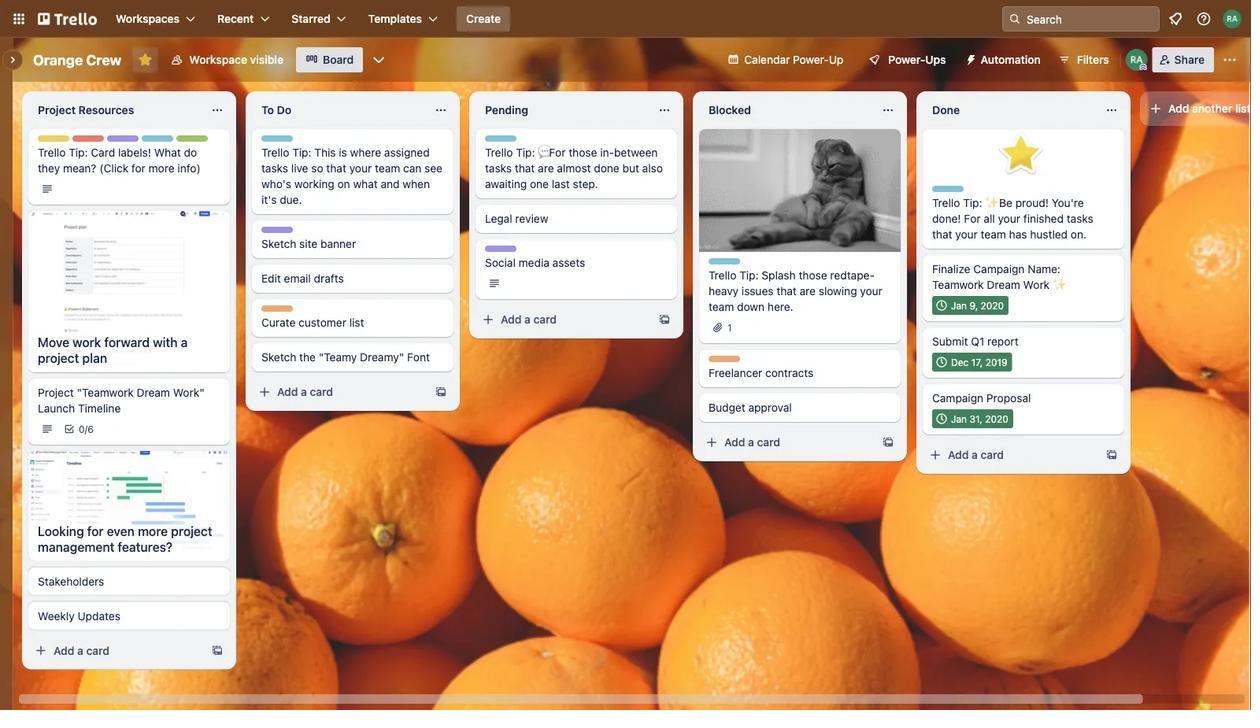 Task type: locate. For each thing, give the bounding box(es) containing it.
1 vertical spatial project
[[171, 524, 212, 539]]

tip: inside trello tip trello tip: this is where assigned tasks live so that your team can see who's working on what and when it's due.
[[292, 146, 312, 159]]

Dec 17, 2019 checkbox
[[933, 353, 1013, 372]]

1 vertical spatial project
[[38, 386, 74, 399]]

assets
[[553, 256, 586, 269]]

team inside design team social media assets
[[519, 247, 544, 258]]

mean?
[[63, 162, 96, 175]]

jan left 31,
[[952, 414, 967, 425]]

2 horizontal spatial tasks
[[1067, 212, 1094, 225]]

ruby anderson (rubyanderson7) image
[[1223, 9, 1242, 28], [1126, 49, 1148, 71]]

that inside trello tip trello tip: 💬for those in-between tasks that are almost done but also awaiting one last step.
[[515, 162, 535, 175]]

submit q1 report link
[[933, 334, 1115, 350]]

0 vertical spatial project
[[38, 351, 79, 366]]

edit email drafts link
[[262, 271, 444, 287]]

Project Resources text field
[[28, 98, 202, 123]]

1 horizontal spatial power-
[[889, 53, 926, 66]]

dec
[[952, 357, 969, 368]]

add down social
[[501, 313, 522, 326]]

add a card down the media
[[501, 313, 557, 326]]

it's
[[262, 193, 277, 206]]

trello
[[142, 136, 167, 147], [262, 136, 287, 147], [485, 136, 511, 147], [38, 146, 66, 159], [262, 146, 289, 159], [485, 146, 513, 159], [933, 187, 958, 198], [933, 197, 961, 210], [709, 259, 734, 270], [709, 269, 737, 282]]

add a card down the
[[277, 386, 333, 399]]

for up management
[[87, 524, 104, 539]]

1 vertical spatial ✨
[[1053, 278, 1064, 291]]

0 vertical spatial color: purple, title: "design team" element
[[107, 135, 166, 147]]

1 vertical spatial color: orange, title: "one more step" element
[[709, 356, 741, 362]]

team
[[375, 162, 400, 175], [981, 228, 1007, 241], [709, 301, 734, 314]]

1 horizontal spatial design
[[262, 228, 293, 239]]

a
[[525, 313, 531, 326], [181, 335, 188, 350], [301, 386, 307, 399], [748, 436, 755, 449], [972, 449, 978, 462], [77, 644, 83, 657]]

0 vertical spatial sketch
[[262, 238, 296, 251]]

up
[[829, 53, 844, 66]]

tip: inside "trello tip trello tip: ✨ be proud! you're done! for all your finished tasks that your team has hustled on."
[[964, 197, 983, 210]]

0 vertical spatial list
[[1236, 102, 1252, 115]]

work
[[73, 335, 101, 350]]

Jan 9, 2020 checkbox
[[933, 296, 1009, 315]]

color: sky, title: "trello tip" element
[[142, 135, 184, 147], [262, 135, 304, 147], [485, 135, 528, 147], [933, 186, 975, 198], [709, 258, 751, 270]]

0 vertical spatial campaign
[[974, 263, 1025, 276]]

1 horizontal spatial team
[[709, 301, 734, 314]]

0 vertical spatial those
[[569, 146, 597, 159]]

1 vertical spatial list
[[350, 316, 364, 329]]

tasks inside trello tip trello tip: 💬for those in-between tasks that are almost done but also awaiting one last step.
[[485, 162, 512, 175]]

list right another
[[1236, 102, 1252, 115]]

jan left 9,
[[952, 300, 967, 311]]

tip for trello tip: 💬for those in-between tasks that are almost done but also awaiting one last step.
[[513, 136, 528, 147]]

add down sketch the "teamy dreamy" font
[[277, 386, 298, 399]]

customize views image
[[371, 52, 387, 68]]

✨ down name:
[[1053, 278, 1064, 291]]

1 vertical spatial those
[[799, 269, 828, 282]]

2 vertical spatial team
[[519, 247, 544, 258]]

1 horizontal spatial color: orange, title: "one more step" element
[[709, 356, 741, 362]]

sketch left site on the left
[[262, 238, 296, 251]]

1 vertical spatial color: purple, title: "design team" element
[[262, 227, 320, 239]]

card down the
[[310, 386, 333, 399]]

add a card down budget approval on the bottom of the page
[[725, 436, 781, 449]]

card down updates
[[86, 644, 110, 657]]

weekly
[[38, 610, 75, 623]]

ruby anderson (rubyanderson7) image right 'open information menu' icon
[[1223, 9, 1242, 28]]

project down move
[[38, 351, 79, 366]]

between
[[614, 146, 658, 159]]

team
[[141, 136, 166, 147], [296, 228, 320, 239], [519, 247, 544, 258]]

blocked
[[709, 104, 751, 117]]

color: orange, title: "one more step" element
[[262, 306, 293, 312], [709, 356, 741, 362]]

tip: up live
[[292, 146, 312, 159]]

2 power- from the left
[[889, 53, 926, 66]]

design inside design team social media assets
[[485, 247, 517, 258]]

card for trello tip: 💬for those in-between tasks that are almost done but also awaiting one last step.
[[534, 313, 557, 326]]

0 vertical spatial team
[[141, 136, 166, 147]]

color: orange, title: "one more step" element up freelancer
[[709, 356, 741, 362]]

0 horizontal spatial ✨
[[986, 197, 997, 210]]

color: purple, title: "design team" element for social media assets
[[485, 246, 544, 258]]

2 vertical spatial create from template… image
[[211, 645, 224, 657]]

that inside trello tip trello tip: this is where assigned tasks live so that your team can see who's working on what and when it's due.
[[326, 162, 347, 175]]

2020 for campaign
[[981, 300, 1005, 311]]

2 project from the top
[[38, 386, 74, 399]]

1 horizontal spatial create from template… image
[[882, 436, 895, 449]]

trello tip trello tip: this is where assigned tasks live so that your team can see who's working on what and when it's due.
[[262, 136, 443, 206]]

power-
[[793, 53, 829, 66], [889, 53, 926, 66]]

Search field
[[1022, 7, 1160, 31]]

that up here.
[[777, 285, 797, 298]]

that up one
[[515, 162, 535, 175]]

create from template… image for pending
[[659, 314, 671, 326]]

tasks inside "trello tip trello tip: ✨ be proud! you're done! for all your finished tasks that your team has hustled on."
[[1067, 212, 1094, 225]]

team left halp on the left
[[141, 136, 166, 147]]

tip: left 💬for
[[516, 146, 535, 159]]

more down the what
[[149, 162, 175, 175]]

team for redtape-
[[709, 301, 734, 314]]

create from template… image
[[435, 386, 447, 399], [1106, 449, 1119, 462], [211, 645, 224, 657]]

do
[[184, 146, 197, 159]]

your down 'redtape-'
[[861, 285, 883, 298]]

1 horizontal spatial are
[[800, 285, 816, 298]]

star or unstar board image
[[138, 52, 153, 67]]

0 vertical spatial color: orange, title: "one more step" element
[[262, 306, 293, 312]]

0 vertical spatial create from template… image
[[659, 314, 671, 326]]

starred button
[[282, 6, 356, 32]]

0 vertical spatial 2020
[[981, 300, 1005, 311]]

dreamy"
[[360, 351, 404, 364]]

those inside trello tip trello tip: splash those redtape- heavy issues that are slowing your team down here.
[[799, 269, 828, 282]]

team up the "and"
[[375, 162, 400, 175]]

are down 💬for
[[538, 162, 554, 175]]

"teamy
[[319, 351, 357, 364]]

share button
[[1153, 47, 1215, 72]]

2020 right 9,
[[981, 300, 1005, 311]]

name:
[[1028, 263, 1061, 276]]

0 vertical spatial for
[[132, 162, 146, 175]]

2 horizontal spatial team
[[981, 228, 1007, 241]]

add a card down weekly updates
[[54, 644, 110, 657]]

Blocked text field
[[700, 98, 873, 123]]

1 horizontal spatial ✨
[[1053, 278, 1064, 291]]

for down labels! at the top of page
[[132, 162, 146, 175]]

sketch left the
[[262, 351, 296, 364]]

visible
[[250, 53, 284, 66]]

color: sky, title: "trello tip" element for trello tip: splash those redtape- heavy issues that are slowing your team down here.
[[709, 258, 751, 270]]

1 horizontal spatial color: purple, title: "design team" element
[[262, 227, 320, 239]]

team down "all"
[[981, 228, 1007, 241]]

a down weekly updates
[[77, 644, 83, 657]]

a down the
[[301, 386, 307, 399]]

design team social media assets
[[485, 247, 586, 269]]

issues
[[742, 285, 774, 298]]

tasks up the who's
[[262, 162, 288, 175]]

sketch inside design team sketch site banner
[[262, 238, 296, 251]]

2 sketch from the top
[[262, 351, 296, 364]]

here.
[[768, 301, 794, 314]]

tip for trello tip: ✨ be proud! you're done! for all your finished tasks that your team has hustled on.
[[961, 187, 975, 198]]

2 jan from the top
[[952, 414, 967, 425]]

automation
[[981, 53, 1041, 66]]

site
[[299, 238, 318, 251]]

on.
[[1071, 228, 1087, 241]]

review
[[516, 212, 549, 225]]

card down the media
[[534, 313, 557, 326]]

a down budget approval on the bottom of the page
[[748, 436, 755, 449]]

trello tip: card labels! what do they mean? (click for more info)
[[38, 146, 201, 175]]

tip: for trello tip: 💬for those in-between tasks that are almost done but also awaiting one last step.
[[516, 146, 535, 159]]

2 horizontal spatial color: purple, title: "design team" element
[[485, 246, 544, 258]]

color: orange, title: "one more step" element for freelancer
[[709, 356, 741, 362]]

done
[[594, 162, 620, 175]]

create from template… image for project resources
[[211, 645, 224, 657]]

splash
[[762, 269, 796, 282]]

tip inside trello tip trello tip: this is where assigned tasks live so that your team can see who's working on what and when it's due.
[[289, 136, 304, 147]]

1 horizontal spatial project
[[171, 524, 212, 539]]

1 vertical spatial team
[[981, 228, 1007, 241]]

0 horizontal spatial color: purple, title: "design team" element
[[107, 135, 166, 147]]

color: purple, title: "design team" element for sketch site banner
[[262, 227, 320, 239]]

add a card button down assets at the top left of page
[[476, 307, 652, 332]]

a down 31,
[[972, 449, 978, 462]]

1 vertical spatial sketch
[[262, 351, 296, 364]]

0 horizontal spatial tasks
[[262, 162, 288, 175]]

tasks up on.
[[1067, 212, 1094, 225]]

add down jan 31, 2020 checkbox in the bottom of the page
[[948, 449, 969, 462]]

ruby anderson (rubyanderson7) image inside primary element
[[1223, 9, 1242, 28]]

0 vertical spatial are
[[538, 162, 554, 175]]

star image
[[997, 129, 1047, 180]]

1 vertical spatial jan
[[952, 414, 967, 425]]

card down jan 31, 2020
[[981, 449, 1004, 462]]

card for trello tip: card labels! what do they mean? (click for more info)
[[86, 644, 110, 657]]

0 horizontal spatial ruby anderson (rubyanderson7) image
[[1126, 49, 1148, 71]]

jan for campaign
[[952, 414, 967, 425]]

those up almost
[[569, 146, 597, 159]]

1 vertical spatial create from template… image
[[1106, 449, 1119, 462]]

0 horizontal spatial for
[[87, 524, 104, 539]]

1 vertical spatial are
[[800, 285, 816, 298]]

1 sketch from the top
[[262, 238, 296, 251]]

more up features?
[[138, 524, 168, 539]]

color: orange, title: "one more step" element up curate
[[262, 306, 293, 312]]

but
[[623, 162, 640, 175]]

0 horizontal spatial create from template… image
[[659, 314, 671, 326]]

that down the done!
[[933, 228, 953, 241]]

color: sky, title: "trello tip" element for trello tip: ✨ be proud! you're done! for all your finished tasks that your team has hustled on.
[[933, 186, 975, 198]]

tip: up the issues
[[740, 269, 759, 282]]

0 horizontal spatial project
[[38, 351, 79, 366]]

add a card button down weekly updates 'link'
[[28, 639, 205, 664]]

weekly updates link
[[38, 609, 221, 624]]

1 vertical spatial design
[[262, 228, 293, 239]]

1 vertical spatial 2020
[[986, 414, 1009, 425]]

✨ left be
[[986, 197, 997, 210]]

more inside looking for even more project management features?
[[138, 524, 168, 539]]

your up 'what'
[[350, 162, 372, 175]]

submit q1 report
[[933, 335, 1019, 348]]

0 vertical spatial team
[[375, 162, 400, 175]]

create from template… image
[[659, 314, 671, 326], [882, 436, 895, 449]]

0 horizontal spatial those
[[569, 146, 597, 159]]

looking
[[38, 524, 84, 539]]

ruby anderson (rubyanderson7) image right filters
[[1126, 49, 1148, 71]]

card for trello tip: this is where assigned tasks live so that your team can see who's working on what and when it's due.
[[310, 386, 333, 399]]

stakeholders
[[38, 575, 104, 588]]

2020 for proposal
[[986, 414, 1009, 425]]

1 horizontal spatial for
[[132, 162, 146, 175]]

2020 right 31,
[[986, 414, 1009, 425]]

legal review link
[[485, 211, 668, 227]]

a for blocked
[[748, 436, 755, 449]]

tip: up mean?
[[69, 146, 88, 159]]

1 project from the top
[[38, 104, 76, 117]]

add left another
[[1169, 102, 1190, 115]]

project up features?
[[171, 524, 212, 539]]

search image
[[1009, 13, 1022, 25]]

the
[[299, 351, 316, 364]]

1 power- from the left
[[793, 53, 829, 66]]

list inside button
[[1236, 102, 1252, 115]]

tip: for trello tip: this is where assigned tasks live so that your team can see who's working on what and when it's due.
[[292, 146, 312, 159]]

2020 inside checkbox
[[986, 414, 1009, 425]]

contracts
[[766, 367, 814, 380]]

templates
[[368, 12, 422, 25]]

tasks up awaiting
[[485, 162, 512, 175]]

tip: up for
[[964, 197, 983, 210]]

are inside trello tip trello tip: 💬for those in-between tasks that are almost done but also awaiting one last step.
[[538, 162, 554, 175]]

orange
[[33, 51, 83, 68]]

To Do text field
[[252, 98, 425, 123]]

design inside design team sketch site banner
[[262, 228, 293, 239]]

1 horizontal spatial those
[[799, 269, 828, 282]]

list right customer on the top of page
[[350, 316, 364, 329]]

project up launch
[[38, 386, 74, 399]]

team inside design team sketch site banner
[[296, 228, 320, 239]]

1 horizontal spatial dream
[[987, 278, 1021, 291]]

a down the media
[[525, 313, 531, 326]]

tip: inside trello tip trello tip: 💬for those in-between tasks that are almost done but also awaiting one last step.
[[516, 146, 535, 159]]

0 vertical spatial ruby anderson (rubyanderson7) image
[[1223, 9, 1242, 28]]

0 horizontal spatial color: orange, title: "one more step" element
[[262, 306, 293, 312]]

team right social
[[519, 247, 544, 258]]

team inside trello tip trello tip: this is where assigned tasks live so that your team can see who's working on what and when it's due.
[[375, 162, 400, 175]]

0 vertical spatial project
[[38, 104, 76, 117]]

project inside project "teamwork dream work" launch timeline
[[38, 386, 74, 399]]

filters
[[1077, 53, 1110, 66]]

add a card
[[501, 313, 557, 326], [277, 386, 333, 399], [725, 436, 781, 449], [948, 449, 1004, 462], [54, 644, 110, 657]]

team left banner
[[296, 228, 320, 239]]

updates
[[78, 610, 120, 623]]

tip inside trello tip trello tip: 💬for those in-between tasks that are almost done but also awaiting one last step.
[[513, 136, 528, 147]]

add for to do
[[277, 386, 298, 399]]

jan
[[952, 300, 967, 311], [952, 414, 967, 425]]

2020 inside option
[[981, 300, 1005, 311]]

what
[[154, 146, 181, 159]]

create button
[[457, 6, 511, 32]]

color: lime, title: "halp" element
[[176, 135, 208, 147]]

tasks inside trello tip trello tip: this is where assigned tasks live so that your team can see who's working on what and when it's due.
[[262, 162, 288, 175]]

finalize
[[933, 263, 971, 276]]

edit
[[262, 272, 281, 285]]

1 vertical spatial more
[[138, 524, 168, 539]]

done!
[[933, 212, 962, 225]]

those inside trello tip trello tip: 💬for those in-between tasks that are almost done but also awaiting one last step.
[[569, 146, 597, 159]]

dream
[[987, 278, 1021, 291], [137, 386, 170, 399]]

done
[[933, 104, 960, 117]]

to
[[262, 104, 274, 117]]

tip:
[[69, 146, 88, 159], [292, 146, 312, 159], [516, 146, 535, 159], [964, 197, 983, 210], [740, 269, 759, 282]]

a right with
[[181, 335, 188, 350]]

1 horizontal spatial create from template… image
[[435, 386, 447, 399]]

those up 'slowing'
[[799, 269, 828, 282]]

tasks for that
[[485, 162, 512, 175]]

1 horizontal spatial tasks
[[485, 162, 512, 175]]

dream left work"
[[137, 386, 170, 399]]

0 horizontal spatial are
[[538, 162, 554, 175]]

team inside "trello tip trello tip: ✨ be proud! you're done! for all your finished tasks that your team has hustled on."
[[981, 228, 1007, 241]]

jan inside option
[[952, 300, 967, 311]]

1 horizontal spatial list
[[1236, 102, 1252, 115]]

0 horizontal spatial dream
[[137, 386, 170, 399]]

tip inside "trello tip trello tip: ✨ be proud! you're done! for all your finished tasks that your team has hustled on."
[[961, 187, 975, 198]]

0 vertical spatial more
[[149, 162, 175, 175]]

design for social
[[485, 247, 517, 258]]

add a card button down the "teamy
[[252, 380, 429, 405]]

0 horizontal spatial create from template… image
[[211, 645, 224, 657]]

color: purple, title: "design team" element
[[107, 135, 166, 147], [262, 227, 320, 239], [485, 246, 544, 258]]

2 horizontal spatial team
[[519, 247, 544, 258]]

1 jan from the top
[[952, 300, 967, 311]]

0 horizontal spatial list
[[350, 316, 364, 329]]

project up color: yellow, title: "copy request" element
[[38, 104, 76, 117]]

2 vertical spatial design
[[485, 247, 517, 258]]

0 horizontal spatial design
[[107, 136, 139, 147]]

design
[[107, 136, 139, 147], [262, 228, 293, 239], [485, 247, 517, 258]]

add for project resources
[[54, 644, 74, 657]]

jan 31, 2020
[[952, 414, 1009, 425]]

power- inside button
[[889, 53, 926, 66]]

power- right the calendar
[[793, 53, 829, 66]]

team inside trello tip trello tip: splash those redtape- heavy issues that are slowing your team down here.
[[709, 301, 734, 314]]

0 vertical spatial dream
[[987, 278, 1021, 291]]

0 horizontal spatial power-
[[793, 53, 829, 66]]

0 vertical spatial jan
[[952, 300, 967, 311]]

freelancer contracts link
[[709, 366, 892, 381]]

1 vertical spatial for
[[87, 524, 104, 539]]

project
[[38, 351, 79, 366], [171, 524, 212, 539]]

team down the heavy
[[709, 301, 734, 314]]

1 vertical spatial create from template… image
[[882, 436, 895, 449]]

campaign down has
[[974, 263, 1025, 276]]

trello tip trello tip: ✨ be proud! you're done! for all your finished tasks that your team has hustled on.
[[933, 187, 1094, 241]]

that inside trello tip trello tip: splash those redtape- heavy issues that are slowing your team down here.
[[777, 285, 797, 298]]

team for sketch
[[296, 228, 320, 239]]

2 vertical spatial color: purple, title: "design team" element
[[485, 246, 544, 258]]

are inside trello tip trello tip: splash those redtape- heavy issues that are slowing your team down here.
[[800, 285, 816, 298]]

add down weekly
[[54, 644, 74, 657]]

Jan 31, 2020 checkbox
[[933, 410, 1014, 429]]

to do
[[262, 104, 292, 117]]

jan inside checkbox
[[952, 414, 967, 425]]

priority
[[72, 136, 106, 147]]

awaiting
[[485, 178, 527, 191]]

add a card button
[[476, 307, 652, 332], [252, 380, 429, 405], [700, 430, 876, 455], [923, 443, 1100, 468], [28, 639, 205, 664]]

1 horizontal spatial team
[[296, 228, 320, 239]]

that down is
[[326, 162, 347, 175]]

project inside text field
[[38, 104, 76, 117]]

are for slowing
[[800, 285, 816, 298]]

dream left work
[[987, 278, 1021, 291]]

add a card for trello tip: 💬for those in-between tasks that are almost done but also awaiting one last step.
[[501, 313, 557, 326]]

campaign up jan 31, 2020 checkbox in the bottom of the page
[[933, 392, 984, 405]]

1 vertical spatial dream
[[137, 386, 170, 399]]

are
[[538, 162, 554, 175], [800, 285, 816, 298]]

add down budget
[[725, 436, 746, 449]]

due.
[[280, 193, 302, 206]]

0 vertical spatial ✨
[[986, 197, 997, 210]]

are left 'slowing'
[[800, 285, 816, 298]]

work"
[[173, 386, 205, 399]]

💬for
[[538, 146, 566, 159]]

✨ inside "trello tip trello tip: ✨ be proud! you're done! for all your finished tasks that your team has hustled on."
[[986, 197, 997, 210]]

2 vertical spatial team
[[709, 301, 734, 314]]

and
[[381, 178, 400, 191]]

a for done
[[972, 449, 978, 462]]

1 horizontal spatial ruby anderson (rubyanderson7) image
[[1223, 9, 1242, 28]]

budget approval
[[709, 401, 792, 414]]

✨ inside finalize campaign name: teamwork dream work ✨
[[1053, 278, 1064, 291]]

also
[[643, 162, 663, 175]]

1 vertical spatial team
[[296, 228, 320, 239]]

starred
[[292, 12, 331, 25]]

those for slowing
[[799, 269, 828, 282]]

2 horizontal spatial create from template… image
[[1106, 449, 1119, 462]]

0 horizontal spatial team
[[375, 162, 400, 175]]

email
[[284, 272, 311, 285]]

0 vertical spatial create from template… image
[[435, 386, 447, 399]]

in-
[[600, 146, 614, 159]]

a for to do
[[301, 386, 307, 399]]

2 horizontal spatial design
[[485, 247, 517, 258]]

a for project resources
[[77, 644, 83, 657]]

power- left sm image
[[889, 53, 926, 66]]



Task type: vqa. For each thing, say whether or not it's contained in the screenshot.
Beyond Imagination
no



Task type: describe. For each thing, give the bounding box(es) containing it.
add another list
[[1169, 102, 1252, 115]]

sketch site banner link
[[262, 236, 444, 252]]

customer
[[299, 316, 347, 329]]

add inside button
[[1169, 102, 1190, 115]]

priority design team
[[72, 136, 166, 147]]

move work forward with a project plan link
[[28, 328, 230, 373]]

looking for even more project management features?
[[38, 524, 212, 555]]

list for curate customer list
[[350, 316, 364, 329]]

campaign inside finalize campaign name: teamwork dream work ✨
[[974, 263, 1025, 276]]

almost
[[557, 162, 591, 175]]

color: yellow, title: "copy request" element
[[38, 135, 69, 142]]

work
[[1024, 278, 1050, 291]]

color: orange, title: "one more step" element for curate
[[262, 306, 293, 312]]

more inside trello tip: card labels! what do they mean? (click for more info)
[[149, 162, 175, 175]]

who's
[[262, 178, 292, 191]]

drafts
[[314, 272, 344, 285]]

show menu image
[[1223, 52, 1238, 68]]

card down approval
[[757, 436, 781, 449]]

live
[[291, 162, 308, 175]]

create
[[466, 12, 501, 25]]

that inside "trello tip trello tip: ✨ be proud! you're done! for all your finished tasks that your team has hustled on."
[[933, 228, 953, 241]]

proud!
[[1016, 197, 1049, 210]]

even
[[107, 524, 135, 539]]

trello tip: splash those redtape- heavy issues that are slowing your team down here. link
[[709, 268, 892, 315]]

edit email drafts
[[262, 272, 344, 285]]

tip: for trello tip: ✨ be proud! you're done! for all your finished tasks that your team has hustled on.
[[964, 197, 983, 210]]

your down be
[[999, 212, 1021, 225]]

design for sketch
[[262, 228, 293, 239]]

back to home image
[[38, 6, 97, 32]]

those for almost
[[569, 146, 597, 159]]

add a card for trello tip: this is where assigned tasks live so that your team can see who's working on what and when it's due.
[[277, 386, 333, 399]]

recent button
[[208, 6, 279, 32]]

submit
[[933, 335, 969, 348]]

stakeholders link
[[38, 574, 221, 590]]

proposal
[[987, 392, 1032, 405]]

color: sky, title: "trello tip" element for trello tip: this is where assigned tasks live so that your team can see who's working on what and when it's due.
[[262, 135, 304, 147]]

/
[[85, 424, 88, 435]]

team for social
[[519, 247, 544, 258]]

redtape-
[[831, 269, 875, 282]]

forward
[[104, 335, 150, 350]]

see
[[425, 162, 443, 175]]

design team sketch site banner
[[262, 228, 356, 251]]

management
[[38, 540, 115, 555]]

color: red, title: "priority" element
[[72, 135, 106, 147]]

Board name text field
[[25, 47, 129, 72]]

ups
[[926, 53, 947, 66]]

workspace visible
[[189, 53, 284, 66]]

campaign proposal link
[[933, 391, 1115, 406]]

tip: inside trello tip: card labels! what do they mean? (click for more info)
[[69, 146, 88, 159]]

primary element
[[0, 0, 1252, 38]]

launch
[[38, 402, 75, 415]]

0 vertical spatial design
[[107, 136, 139, 147]]

on
[[338, 178, 350, 191]]

tip: inside trello tip trello tip: splash those redtape- heavy issues that are slowing your team down here.
[[740, 269, 759, 282]]

freelancer
[[709, 367, 763, 380]]

trello tip trello tip: splash those redtape- heavy issues that are slowing your team down here.
[[709, 259, 883, 314]]

trello inside trello tip: card labels! what do they mean? (click for more info)
[[38, 146, 66, 159]]

workspace visible button
[[161, 47, 293, 72]]

banner
[[321, 238, 356, 251]]

plan
[[82, 351, 107, 366]]

finished
[[1024, 212, 1064, 225]]

do
[[277, 104, 292, 117]]

trello tip: card labels! what do they mean? (click for more info) link
[[38, 145, 221, 176]]

a inside move work forward with a project plan
[[181, 335, 188, 350]]

another
[[1193, 102, 1233, 115]]

for inside trello tip: card labels! what do they mean? (click for more info)
[[132, 162, 146, 175]]

move
[[38, 335, 69, 350]]

add a card button for trello tip: this is where assigned tasks live so that your team can see who's working on what and when it's due.
[[252, 380, 429, 405]]

add a card button for trello tip: 💬for those in-between tasks that are almost done but also awaiting one last step.
[[476, 307, 652, 332]]

0
[[79, 424, 85, 435]]

create from template… image for done
[[1106, 449, 1119, 462]]

for
[[965, 212, 981, 225]]

add a card button down jan 31, 2020
[[923, 443, 1100, 468]]

curate
[[262, 316, 296, 329]]

project inside move work forward with a project plan
[[38, 351, 79, 366]]

jan 9, 2020
[[952, 300, 1005, 311]]

color: sky, title: "trello tip" element for trello tip: 💬for those in-between tasks that are almost done but also awaiting one last step.
[[485, 135, 528, 147]]

add a card for trello tip: card labels! what do they mean? (click for more info)
[[54, 644, 110, 657]]

legal review
[[485, 212, 549, 225]]

hustled
[[1031, 228, 1068, 241]]

for inside looking for even more project management features?
[[87, 524, 104, 539]]

31,
[[970, 414, 983, 425]]

last
[[552, 178, 570, 191]]

trello tip trello tip: 💬for those in-between tasks that are almost done but also awaiting one last step.
[[485, 136, 663, 191]]

templates button
[[359, 6, 447, 32]]

team for where
[[375, 162, 400, 175]]

so
[[311, 162, 323, 175]]

finalize campaign name: teamwork dream work ✨
[[933, 263, 1064, 291]]

pending
[[485, 104, 529, 117]]

your inside trello tip trello tip: this is where assigned tasks live so that your team can see who's working on what and when it's due.
[[350, 162, 372, 175]]

your inside trello tip trello tip: splash those redtape- heavy issues that are slowing your team down here.
[[861, 285, 883, 298]]

project for project "teamwork dream work" launch timeline
[[38, 386, 74, 399]]

0 notifications image
[[1167, 9, 1186, 28]]

1 vertical spatial ruby anderson (rubyanderson7) image
[[1126, 49, 1148, 71]]

dream inside finalize campaign name: teamwork dream work ✨
[[987, 278, 1021, 291]]

add a card button down budget approval link at the right of page
[[700, 430, 876, 455]]

freelancer contracts
[[709, 367, 814, 380]]

dream inside project "teamwork dream work" launch timeline
[[137, 386, 170, 399]]

be
[[1000, 197, 1013, 210]]

add for pending
[[501, 313, 522, 326]]

share
[[1175, 53, 1205, 66]]

0 horizontal spatial team
[[141, 136, 166, 147]]

calendar power-up
[[745, 53, 844, 66]]

jan for finalize
[[952, 300, 967, 311]]

your down for
[[956, 228, 978, 241]]

slowing
[[819, 285, 858, 298]]

board link
[[296, 47, 363, 72]]

add a card down 31,
[[948, 449, 1004, 462]]

working
[[295, 178, 335, 191]]

add for done
[[948, 449, 969, 462]]

Done text field
[[923, 98, 1097, 123]]

calendar
[[745, 53, 790, 66]]

open information menu image
[[1197, 11, 1212, 27]]

project for project resources
[[38, 104, 76, 117]]

has
[[1010, 228, 1028, 241]]

add for blocked
[[725, 436, 746, 449]]

board
[[323, 53, 354, 66]]

trello tip: 💬for those in-between tasks that are almost done but also awaiting one last step. link
[[485, 145, 668, 192]]

heavy
[[709, 285, 739, 298]]

legal
[[485, 212, 513, 225]]

social media assets link
[[485, 255, 668, 271]]

sm image
[[959, 47, 981, 69]]

sketch the "teamy dreamy" font link
[[262, 350, 444, 366]]

trello tip: this is where assigned tasks live so that your team can see who's working on what and when it's due. link
[[262, 145, 444, 208]]

are for almost
[[538, 162, 554, 175]]

create from template… image for blocked
[[882, 436, 895, 449]]

project inside looking for even more project management features?
[[171, 524, 212, 539]]

a for pending
[[525, 313, 531, 326]]

add a card button for trello tip: card labels! what do they mean? (click for more info)
[[28, 639, 205, 664]]

teamwork
[[933, 278, 984, 291]]

approval
[[749, 401, 792, 414]]

halp
[[176, 136, 197, 147]]

tasks for live
[[262, 162, 288, 175]]

weekly updates
[[38, 610, 120, 623]]

"teamwork
[[77, 386, 134, 399]]

all
[[984, 212, 996, 225]]

finalize campaign name: teamwork dream work ✨ link
[[933, 262, 1115, 293]]

this member is an admin of this board. image
[[1140, 64, 1148, 71]]

they
[[38, 162, 60, 175]]

create from template… image for to do
[[435, 386, 447, 399]]

curate customer list link
[[262, 315, 444, 331]]

tip inside trello tip trello tip: splash those redtape- heavy issues that are slowing your team down here.
[[737, 259, 751, 270]]

list for add another list
[[1236, 102, 1252, 115]]

tip for trello tip: this is where assigned tasks live so that your team can see who's working on what and when it's due.
[[289, 136, 304, 147]]

17,
[[972, 357, 983, 368]]

add another list button
[[1141, 91, 1252, 126]]

budget
[[709, 401, 746, 414]]

1 vertical spatial campaign
[[933, 392, 984, 405]]

budget approval link
[[709, 400, 892, 416]]

Pending text field
[[476, 98, 649, 123]]

labels!
[[118, 146, 151, 159]]



